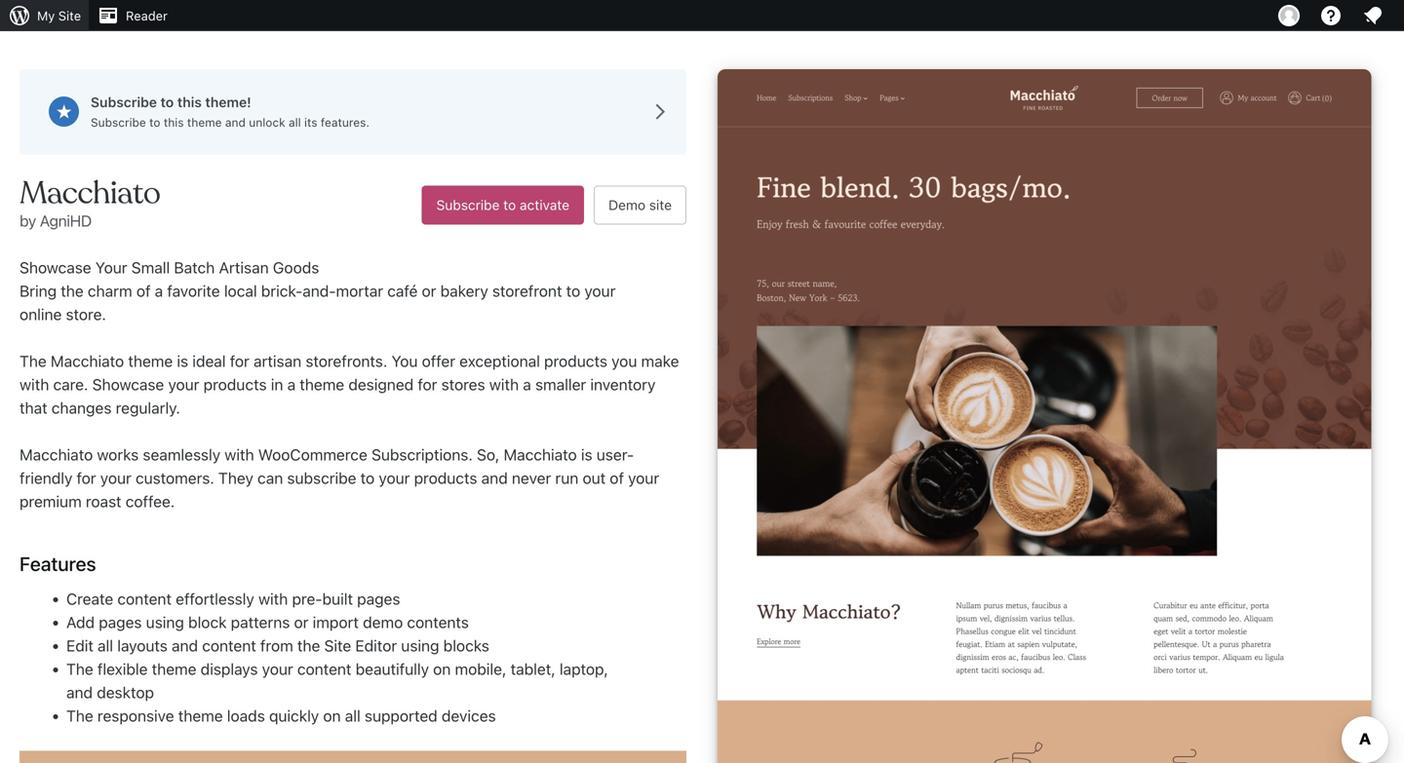Task type: vqa. For each thing, say whether or not it's contained in the screenshot.
2nd img from the top
no



Task type: locate. For each thing, give the bounding box(es) containing it.
the left 'responsive'
[[66, 707, 93, 725]]

1 horizontal spatial products
[[414, 469, 477, 488]]

0 horizontal spatial of
[[136, 282, 151, 300]]

0 vertical spatial showcase
[[20, 258, 91, 277]]

features
[[20, 552, 96, 575]]

with up they
[[225, 446, 254, 464]]

is inside the macchiato theme is ideal for artisan storefronts. you offer exceptional products you make with care. showcase your products in a theme designed for stores with a smaller inventory that changes regularly.
[[177, 352, 188, 370]]

0 horizontal spatial site
[[58, 8, 81, 23]]

0 vertical spatial for
[[230, 352, 249, 370]]

or down pre-
[[294, 613, 309, 632]]

macchiato
[[20, 173, 160, 213], [51, 352, 124, 370], [20, 446, 93, 464], [504, 446, 577, 464]]

for right the ideal at the left of the page
[[230, 352, 249, 370]]

my site
[[37, 8, 81, 23]]

run
[[555, 469, 579, 488]]

can
[[258, 469, 283, 488]]

0 horizontal spatial for
[[77, 469, 96, 488]]

coffee.
[[126, 492, 175, 511]]

2 horizontal spatial content
[[297, 660, 352, 679]]

1 horizontal spatial all
[[289, 116, 301, 129]]

demo site
[[609, 197, 672, 213]]

is up out
[[581, 446, 593, 464]]

1 vertical spatial is
[[581, 446, 593, 464]]

content up displays
[[202, 637, 256, 655]]

or right café
[[422, 282, 436, 300]]

0 vertical spatial on
[[433, 660, 451, 679]]

offer
[[422, 352, 455, 370]]

site right my
[[58, 8, 81, 23]]

0 horizontal spatial products
[[204, 375, 267, 394]]

pages up layouts
[[99, 613, 142, 632]]

all
[[289, 116, 301, 129], [98, 637, 113, 655], [345, 707, 361, 725]]

goods
[[273, 258, 319, 277]]

of down small
[[136, 282, 151, 300]]

your
[[95, 258, 127, 277]]

create
[[66, 590, 113, 608]]

your
[[585, 282, 616, 300], [168, 375, 199, 394], [100, 469, 131, 488], [379, 469, 410, 488], [628, 469, 659, 488], [262, 660, 293, 679]]

this left unlock at the left of page
[[164, 116, 184, 129]]

this left theme!
[[177, 94, 202, 110]]

2 horizontal spatial for
[[418, 375, 437, 394]]

using up layouts
[[146, 613, 184, 632]]

a left the smaller
[[523, 375, 531, 394]]

subscribe for subscribe to activate
[[436, 197, 500, 213]]

care.
[[53, 375, 88, 394]]

subscribe down reader link
[[91, 94, 157, 110]]

or
[[422, 282, 436, 300], [294, 613, 309, 632]]

café
[[387, 282, 418, 300]]

import
[[313, 613, 359, 632]]

1 horizontal spatial of
[[610, 469, 624, 488]]

store.
[[66, 305, 106, 324]]

1 vertical spatial pages
[[99, 613, 142, 632]]

a right in on the left of the page
[[287, 375, 296, 394]]

1 horizontal spatial or
[[422, 282, 436, 300]]

the down edit
[[66, 660, 93, 679]]

1 horizontal spatial for
[[230, 352, 249, 370]]

is
[[177, 352, 188, 370], [581, 446, 593, 464]]

0 horizontal spatial the
[[61, 282, 84, 300]]

all right edit
[[98, 637, 113, 655]]

1 vertical spatial content
[[202, 637, 256, 655]]

of right out
[[610, 469, 624, 488]]

0 horizontal spatial or
[[294, 613, 309, 632]]

products up the smaller
[[544, 352, 608, 370]]

0 horizontal spatial a
[[155, 282, 163, 300]]

0 horizontal spatial showcase
[[20, 258, 91, 277]]

1 horizontal spatial content
[[202, 637, 256, 655]]

user-
[[597, 446, 634, 464]]

to
[[160, 94, 174, 110], [149, 116, 160, 129], [503, 197, 516, 213], [566, 282, 580, 300], [361, 469, 375, 488]]

products down the ideal at the left of the page
[[204, 375, 267, 394]]

2 horizontal spatial products
[[544, 352, 608, 370]]

flexible
[[97, 660, 148, 679]]

1 horizontal spatial a
[[287, 375, 296, 394]]

0 vertical spatial this
[[177, 94, 202, 110]]

1 vertical spatial all
[[98, 637, 113, 655]]

theme inside "subscribe to this theme! subscribe to this theme and unlock all its features."
[[187, 116, 222, 129]]

0 vertical spatial subscribe
[[91, 94, 157, 110]]

pages up demo
[[357, 590, 400, 608]]

1 vertical spatial on
[[323, 707, 341, 725]]

with up that in the left of the page
[[20, 375, 49, 394]]

in
[[271, 375, 283, 394]]

the right from on the left bottom
[[297, 637, 320, 655]]

site down import
[[324, 637, 351, 655]]

your down user-
[[628, 469, 659, 488]]

2 vertical spatial subscribe
[[436, 197, 500, 213]]

content down import
[[297, 660, 352, 679]]

products
[[544, 352, 608, 370], [204, 375, 267, 394], [414, 469, 477, 488]]

2 vertical spatial all
[[345, 707, 361, 725]]

and down block
[[172, 637, 198, 655]]

1 horizontal spatial site
[[324, 637, 351, 655]]

with up patterns
[[258, 590, 288, 608]]

pages
[[357, 590, 400, 608], [99, 613, 142, 632]]

0 vertical spatial the
[[20, 352, 47, 370]]

your down subscriptions.
[[379, 469, 410, 488]]

tablet,
[[511, 660, 556, 679]]

1 vertical spatial the
[[297, 637, 320, 655]]

or inside showcase your small batch artisan goods bring the charm of a favorite local brick-and-mortar café or bakery storefront to your online store.
[[422, 282, 436, 300]]

on down blocks
[[433, 660, 451, 679]]

and
[[225, 116, 246, 129], [481, 469, 508, 488], [172, 637, 198, 655], [66, 684, 93, 702]]

with
[[20, 375, 49, 394], [489, 375, 519, 394], [225, 446, 254, 464], [258, 590, 288, 608]]

on
[[433, 660, 451, 679], [323, 707, 341, 725]]

the up store.
[[61, 282, 84, 300]]

macchiato up care.
[[51, 352, 124, 370]]

content
[[117, 590, 172, 608], [202, 637, 256, 655], [297, 660, 352, 679]]

0 vertical spatial the
[[61, 282, 84, 300]]

edit
[[66, 637, 93, 655]]

subscribe inside button
[[436, 197, 500, 213]]

the macchiato theme is ideal for artisan storefronts. you offer exceptional products you make with care. showcase your products in a theme designed for stores with a smaller inventory that changes regularly.
[[20, 352, 679, 417]]

your right 'storefront'
[[585, 282, 616, 300]]

a down small
[[155, 282, 163, 300]]

showcase up the regularly.
[[92, 375, 164, 394]]

1 vertical spatial showcase
[[92, 375, 164, 394]]

macchiato up the never
[[504, 446, 577, 464]]

works
[[97, 446, 139, 464]]

showcase up 'bring'
[[20, 258, 91, 277]]

and down so, at the left of the page
[[481, 469, 508, 488]]

1 vertical spatial for
[[418, 375, 437, 394]]

is left the ideal at the left of the page
[[177, 352, 188, 370]]

brick-
[[261, 282, 303, 300]]

demo
[[363, 613, 403, 632]]

and down theme!
[[225, 116, 246, 129]]

displays
[[201, 660, 258, 679]]

stores
[[441, 375, 485, 394]]

0 horizontal spatial content
[[117, 590, 172, 608]]

2 vertical spatial products
[[414, 469, 477, 488]]

products down subscriptions.
[[414, 469, 477, 488]]

roast
[[86, 492, 121, 511]]

using down contents
[[401, 637, 439, 655]]

on right "quickly"
[[323, 707, 341, 725]]

2 vertical spatial for
[[77, 469, 96, 488]]

content up layouts
[[117, 590, 172, 608]]

reader link
[[89, 0, 175, 31]]

all left supported
[[345, 707, 361, 725]]

with inside macchiato works seamlessly with woocommerce subscriptions. so, macchiato is user- friendly for your customers. they can subscribe to your products and never run out of your premium roast coffee.
[[225, 446, 254, 464]]

theme
[[187, 116, 222, 129], [128, 352, 173, 370], [300, 375, 344, 394], [152, 660, 197, 679], [178, 707, 223, 725]]

1 horizontal spatial is
[[581, 446, 593, 464]]

macchiato up friendly
[[20, 446, 93, 464]]

reader
[[126, 8, 168, 23]]

is inside macchiato works seamlessly with woocommerce subscriptions. so, macchiato is user- friendly for your customers. they can subscribe to your products and never run out of your premium roast coffee.
[[581, 446, 593, 464]]

unlock
[[249, 116, 285, 129]]

theme down storefronts.
[[300, 375, 344, 394]]

subscribe left activate
[[436, 197, 500, 213]]

your down from on the left bottom
[[262, 660, 293, 679]]

1 horizontal spatial the
[[297, 637, 320, 655]]

theme down theme!
[[187, 116, 222, 129]]

using
[[146, 613, 184, 632], [401, 637, 439, 655]]

of
[[136, 282, 151, 300], [610, 469, 624, 488]]

my
[[37, 8, 55, 23]]

0 vertical spatial is
[[177, 352, 188, 370]]

0 vertical spatial all
[[289, 116, 301, 129]]

its
[[304, 116, 317, 129]]

2 vertical spatial content
[[297, 660, 352, 679]]

0 horizontal spatial pages
[[99, 613, 142, 632]]

macchiato inside the macchiato theme is ideal for artisan storefronts. you offer exceptional products you make with care. showcase your products in a theme designed for stores with a smaller inventory that changes regularly.
[[51, 352, 124, 370]]

1 vertical spatial of
[[610, 469, 624, 488]]

1 vertical spatial site
[[324, 637, 351, 655]]

subscribe up macchiato by agnihd
[[91, 116, 146, 129]]

the
[[20, 352, 47, 370], [66, 660, 93, 679], [66, 707, 93, 725]]

0 horizontal spatial is
[[177, 352, 188, 370]]

out
[[583, 469, 606, 488]]

loads
[[227, 707, 265, 725]]

your down the ideal at the left of the page
[[168, 375, 199, 394]]

0 vertical spatial using
[[146, 613, 184, 632]]

1 horizontal spatial showcase
[[92, 375, 164, 394]]

the
[[61, 282, 84, 300], [297, 637, 320, 655]]

with down exceptional
[[489, 375, 519, 394]]

friendly
[[20, 469, 73, 488]]

subscribe to activate button
[[422, 186, 584, 225]]

site
[[58, 8, 81, 23], [324, 637, 351, 655]]

favorite
[[167, 282, 220, 300]]

0 vertical spatial or
[[422, 282, 436, 300]]

all left its
[[289, 116, 301, 129]]

1 vertical spatial or
[[294, 613, 309, 632]]

a
[[155, 282, 163, 300], [287, 375, 296, 394], [523, 375, 531, 394]]

local
[[224, 282, 257, 300]]

make
[[641, 352, 679, 370]]

agnihd
[[40, 212, 92, 230]]

for down offer
[[418, 375, 437, 394]]

your inside showcase your small batch artisan goods bring the charm of a favorite local brick-and-mortar café or bakery storefront to your online store.
[[585, 282, 616, 300]]

manage your notifications image
[[1361, 4, 1385, 27]]

1 horizontal spatial on
[[433, 660, 451, 679]]

macchiato works seamlessly with woocommerce subscriptions. so, macchiato is user- friendly for your customers. they can subscribe to your products and never run out of your premium roast coffee.
[[20, 446, 659, 511]]

for up the roast
[[77, 469, 96, 488]]

1 horizontal spatial pages
[[357, 590, 400, 608]]

1 horizontal spatial using
[[401, 637, 439, 655]]

the up that in the left of the page
[[20, 352, 47, 370]]

you
[[392, 352, 418, 370]]

showcase inside the macchiato theme is ideal for artisan storefronts. you offer exceptional products you make with care. showcase your products in a theme designed for stores with a smaller inventory that changes regularly.
[[92, 375, 164, 394]]

0 vertical spatial of
[[136, 282, 151, 300]]



Task type: describe. For each thing, give the bounding box(es) containing it.
so,
[[477, 446, 500, 464]]

1 vertical spatial this
[[164, 116, 184, 129]]

1 vertical spatial subscribe
[[91, 116, 146, 129]]

built
[[322, 590, 353, 608]]

from
[[260, 637, 293, 655]]

patterns
[[231, 613, 290, 632]]

artisan
[[219, 258, 269, 277]]

laptop,
[[560, 660, 608, 679]]

showcase inside showcase your small batch artisan goods bring the charm of a favorite local brick-and-mortar café or bakery storefront to your online store.
[[20, 258, 91, 277]]

my profile image
[[1279, 5, 1300, 26]]

features.
[[321, 116, 370, 129]]

effortlessly
[[176, 590, 254, 608]]

to inside macchiato works seamlessly with woocommerce subscriptions. so, macchiato is user- friendly for your customers. they can subscribe to your products and never run out of your premium roast coffee.
[[361, 469, 375, 488]]

macchiato up your
[[20, 173, 160, 213]]

they
[[218, 469, 253, 488]]

responsive
[[97, 707, 174, 725]]

by
[[20, 212, 36, 230]]

devices
[[442, 707, 496, 725]]

for inside macchiato works seamlessly with woocommerce subscriptions. so, macchiato is user- friendly for your customers. they can subscribe to your products and never run out of your premium roast coffee.
[[77, 469, 96, 488]]

exceptional
[[460, 352, 540, 370]]

ideal
[[192, 352, 226, 370]]

desktop
[[97, 684, 154, 702]]

of inside macchiato works seamlessly with woocommerce subscriptions. so, macchiato is user- friendly for your customers. they can subscribe to your products and never run out of your premium roast coffee.
[[610, 469, 624, 488]]

small
[[131, 258, 170, 277]]

1 vertical spatial products
[[204, 375, 267, 394]]

0 vertical spatial site
[[58, 8, 81, 23]]

seamlessly
[[143, 446, 220, 464]]

activate
[[520, 197, 570, 213]]

never
[[512, 469, 551, 488]]

theme!
[[205, 94, 251, 110]]

premium
[[20, 492, 82, 511]]

storefronts.
[[306, 352, 387, 370]]

to inside showcase your small batch artisan goods bring the charm of a favorite local brick-and-mortar café or bakery storefront to your online store.
[[566, 282, 580, 300]]

that
[[20, 399, 47, 417]]

artisan
[[254, 352, 302, 370]]

subscribe to this theme! subscribe to this theme and unlock all its features.
[[91, 94, 370, 129]]

changes
[[51, 399, 112, 417]]

and inside macchiato works seamlessly with woocommerce subscriptions. so, macchiato is user- friendly for your customers. they can subscribe to your products and never run out of your premium roast coffee.
[[481, 469, 508, 488]]

designed
[[348, 375, 414, 394]]

the inside showcase your small batch artisan goods bring the charm of a favorite local brick-and-mortar café or bakery storefront to your online store.
[[61, 282, 84, 300]]

storefront
[[492, 282, 562, 300]]

with inside create content effortlessly with pre-built pages add pages using block patterns or import demo contents edit all layouts and content from the site editor using blocks the flexible theme displays your content beautifully on mobile, tablet, laptop, and desktop the responsive theme loads quickly on all supported devices
[[258, 590, 288, 608]]

site inside create content effortlessly with pre-built pages add pages using block patterns or import demo contents edit all layouts and content from the site editor using blocks the flexible theme displays your content beautifully on mobile, tablet, laptop, and desktop the responsive theme loads quickly on all supported devices
[[324, 637, 351, 655]]

smaller
[[535, 375, 586, 394]]

products inside macchiato works seamlessly with woocommerce subscriptions. so, macchiato is user- friendly for your customers. they can subscribe to your products and never run out of your premium roast coffee.
[[414, 469, 477, 488]]

subscribe to activate
[[436, 197, 570, 213]]

1 vertical spatial using
[[401, 637, 439, 655]]

all inside "subscribe to this theme! subscribe to this theme and unlock all its features."
[[289, 116, 301, 129]]

the inside create content effortlessly with pre-built pages add pages using block patterns or import demo contents edit all layouts and content from the site editor using blocks the flexible theme displays your content beautifully on mobile, tablet, laptop, and desktop the responsive theme loads quickly on all supported devices
[[297, 637, 320, 655]]

blocks
[[443, 637, 489, 655]]

quickly
[[269, 707, 319, 725]]

or inside create content effortlessly with pre-built pages add pages using block patterns or import demo contents edit all layouts and content from the site editor using blocks the flexible theme displays your content beautifully on mobile, tablet, laptop, and desktop the responsive theme loads quickly on all supported devices
[[294, 613, 309, 632]]

you
[[612, 352, 637, 370]]

to inside button
[[503, 197, 516, 213]]

bring
[[20, 282, 57, 300]]

of inside showcase your small batch artisan goods bring the charm of a favorite local brick-and-mortar café or bakery storefront to your online store.
[[136, 282, 151, 300]]

customers.
[[136, 469, 214, 488]]

0 horizontal spatial using
[[146, 613, 184, 632]]

site
[[649, 197, 672, 213]]

the inside the macchiato theme is ideal for artisan storefronts. you offer exceptional products you make with care. showcase your products in a theme designed for stores with a smaller inventory that changes regularly.
[[20, 352, 47, 370]]

create content effortlessly with pre-built pages add pages using block patterns or import demo contents edit all layouts and content from the site editor using blocks the flexible theme displays your content beautifully on mobile, tablet, laptop, and desktop the responsive theme loads quickly on all supported devices
[[66, 590, 608, 725]]

0 horizontal spatial on
[[323, 707, 341, 725]]

subscriptions.
[[372, 446, 473, 464]]

0 vertical spatial pages
[[357, 590, 400, 608]]

add
[[66, 613, 95, 632]]

pre-
[[292, 590, 322, 608]]

and left desktop
[[66, 684, 93, 702]]

editor
[[355, 637, 397, 655]]

theme down layouts
[[152, 660, 197, 679]]

block
[[188, 613, 227, 632]]

charm
[[88, 282, 132, 300]]

0 vertical spatial content
[[117, 590, 172, 608]]

help image
[[1319, 4, 1343, 27]]

woocommerce
[[258, 446, 367, 464]]

subscribe
[[287, 469, 356, 488]]

mobile,
[[455, 660, 507, 679]]

your inside the macchiato theme is ideal for artisan storefronts. you offer exceptional products you make with care. showcase your products in a theme designed for stores with a smaller inventory that changes regularly.
[[168, 375, 199, 394]]

regularly.
[[116, 399, 180, 417]]

demo
[[609, 197, 646, 213]]

and inside "subscribe to this theme! subscribe to this theme and unlock all its features."
[[225, 116, 246, 129]]

0 horizontal spatial all
[[98, 637, 113, 655]]

theme up the regularly.
[[128, 352, 173, 370]]

supported
[[365, 707, 438, 725]]

a inside showcase your small batch artisan goods bring the charm of a favorite local brick-and-mortar café or bakery storefront to your online store.
[[155, 282, 163, 300]]

2 horizontal spatial all
[[345, 707, 361, 725]]

beautifully
[[356, 660, 429, 679]]

theme left loads
[[178, 707, 223, 725]]

2 horizontal spatial a
[[523, 375, 531, 394]]

your inside create content effortlessly with pre-built pages add pages using block patterns or import demo contents edit all layouts and content from the site editor using blocks the flexible theme displays your content beautifully on mobile, tablet, laptop, and desktop the responsive theme loads quickly on all supported devices
[[262, 660, 293, 679]]

and-
[[303, 282, 336, 300]]

my site link
[[0, 0, 89, 31]]

demo site button
[[594, 186, 687, 225]]

your down works
[[100, 469, 131, 488]]

1 vertical spatial the
[[66, 660, 93, 679]]

2 vertical spatial the
[[66, 707, 93, 725]]

layouts
[[117, 637, 168, 655]]

mortar
[[336, 282, 383, 300]]

0 vertical spatial products
[[544, 352, 608, 370]]

online
[[20, 305, 62, 324]]

inventory
[[590, 375, 656, 394]]

macchiato by agnihd
[[20, 173, 160, 230]]

bakery
[[440, 282, 488, 300]]

subscribe for subscribe to this theme! subscribe to this theme and unlock all its features.
[[91, 94, 157, 110]]

batch
[[174, 258, 215, 277]]

showcase your small batch artisan goods bring the charm of a favorite local brick-and-mortar café or bakery storefront to your online store.
[[20, 258, 616, 324]]

contents
[[407, 613, 469, 632]]



